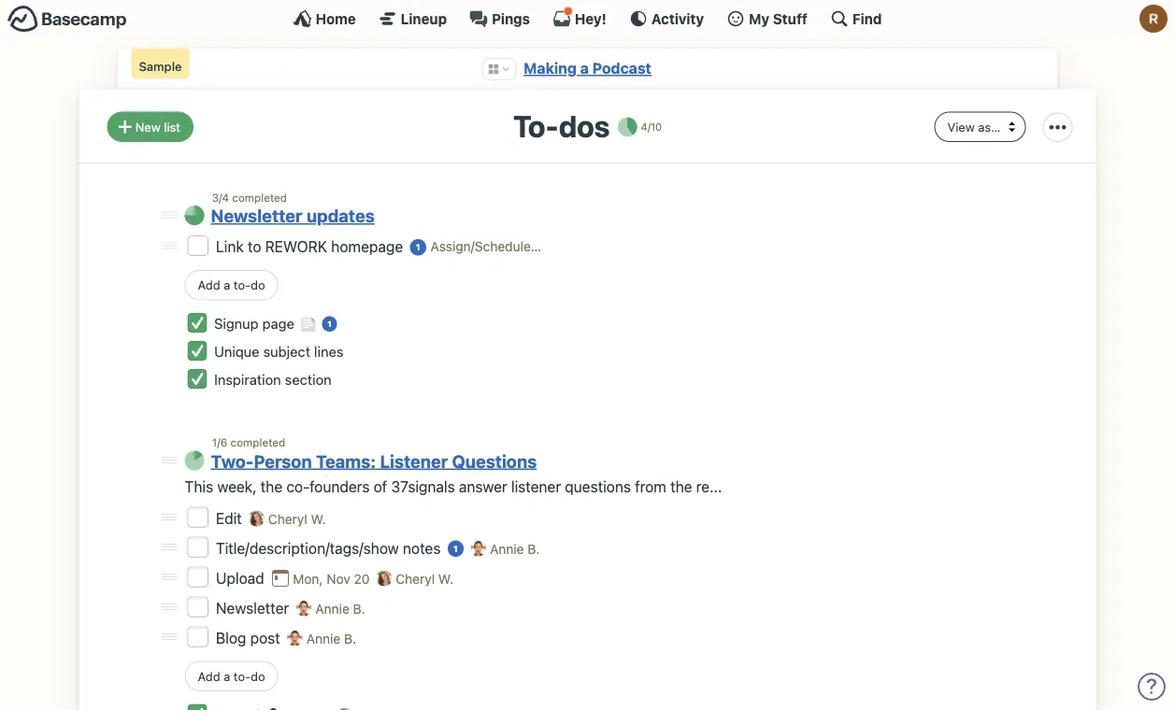 Task type: vqa. For each thing, say whether or not it's contained in the screenshot.
doc at the bottom left of the page
no



Task type: locate. For each thing, give the bounding box(es) containing it.
of
[[374, 478, 387, 496]]

annie down answer
[[490, 541, 524, 557]]

annie right post
[[307, 631, 341, 647]]

updates
[[307, 206, 375, 226]]

to- down blog post link
[[234, 669, 251, 683]]

newsletter down 3/4 completed link
[[211, 206, 303, 226]]

newsletter updates link
[[211, 206, 375, 226]]

1 to- from the top
[[234, 278, 251, 292]]

b.
[[528, 541, 540, 557], [353, 601, 365, 617], [344, 631, 356, 647]]

w. up title/description/tags/show
[[311, 511, 326, 527]]

a down blog
[[224, 669, 230, 683]]

home link
[[293, 9, 356, 28]]

1
[[416, 242, 421, 252], [327, 319, 332, 329], [454, 544, 458, 554]]

1 vertical spatial completed
[[231, 436, 285, 449]]

a down link
[[224, 278, 230, 292]]

1 vertical spatial 1
[[327, 319, 332, 329]]

1 add from the top
[[198, 278, 220, 292]]

add a to-do button
[[185, 270, 278, 301], [185, 661, 278, 692]]

0 horizontal spatial cheryl w. link
[[268, 511, 326, 527]]

annie b. down listener
[[490, 541, 540, 557]]

2 vertical spatial annie bryan image
[[287, 631, 303, 647]]

2 vertical spatial a
[[224, 669, 230, 683]]

add for two-
[[198, 669, 220, 683]]

2 vertical spatial annie
[[307, 631, 341, 647]]

add a to-do button down blog
[[185, 661, 278, 692]]

add down link
[[198, 278, 220, 292]]

1 up lines
[[327, 319, 332, 329]]

1 vertical spatial annie bryan image
[[296, 601, 312, 617]]

w. down notes
[[438, 571, 454, 587]]

1 link up lines
[[322, 317, 337, 332]]

0 vertical spatial 1
[[416, 242, 421, 252]]

completed up person on the bottom of the page
[[231, 436, 285, 449]]

0 vertical spatial completed
[[232, 191, 287, 204]]

1 horizontal spatial cheryl
[[396, 571, 435, 587]]

newsletter up blog post link
[[216, 599, 293, 617]]

37signals
[[391, 478, 455, 496]]

2 to- from the top
[[234, 669, 251, 683]]

1 horizontal spatial cheryl w.
[[396, 571, 454, 587]]

0 vertical spatial annie b.
[[490, 541, 540, 557]]

signup page
[[214, 316, 298, 332]]

1 vertical spatial cheryl
[[396, 571, 435, 587]]

add a to-do down blog
[[198, 669, 265, 683]]

annie bryan image
[[471, 541, 486, 557], [296, 601, 312, 617], [287, 631, 303, 647]]

cheryl w. up title/description/tags/show
[[268, 511, 326, 527]]

mon, nov 20 link
[[271, 571, 370, 587]]

add a to-do for two-person teams: listener questions
[[198, 669, 265, 683]]

signup page link
[[214, 316, 298, 332]]

0 vertical spatial cheryl walters image
[[249, 511, 265, 527]]

0 horizontal spatial 1
[[327, 319, 332, 329]]

annie for blog post
[[307, 631, 341, 647]]

1 add a to-do button from the top
[[185, 270, 278, 301]]

1 vertical spatial 1 link
[[322, 317, 337, 332]]

0 vertical spatial add
[[198, 278, 220, 292]]

1 vertical spatial add a to-do
[[198, 669, 265, 683]]

cheryl w. link down notes
[[396, 571, 454, 587]]

2 add from the top
[[198, 669, 220, 683]]

1 vertical spatial annie
[[315, 601, 350, 617]]

1 vertical spatial newsletter
[[216, 599, 293, 617]]

1 inside 1 link
[[327, 319, 332, 329]]

0 vertical spatial add a to-do button
[[185, 270, 278, 301]]

2 horizontal spatial 1
[[454, 544, 458, 554]]

lines
[[314, 344, 344, 360]]

1 the from the left
[[261, 478, 283, 496]]

0 vertical spatial cheryl w. link
[[268, 511, 326, 527]]

1 right 'homepage'
[[416, 242, 421, 252]]

ruby image
[[1140, 5, 1168, 33]]

1 vertical spatial annie b. link
[[315, 601, 365, 617]]

1 right notes
[[454, 544, 458, 554]]

2 vertical spatial 1
[[454, 544, 458, 554]]

annie b. down the 'mon, nov 20'
[[307, 631, 356, 647]]

the left the co-
[[261, 478, 283, 496]]

to-
[[234, 278, 251, 292], [234, 669, 251, 683]]

completed
[[232, 191, 287, 204], [231, 436, 285, 449]]

teams:
[[316, 451, 376, 472]]

cheryl walters image for cheryl w. link to the right
[[376, 571, 392, 587]]

cheryl down notes
[[396, 571, 435, 587]]

1 vertical spatial cheryl walters image
[[376, 571, 392, 587]]

as…
[[978, 120, 1001, 134]]

find button
[[830, 9, 882, 28]]

to-
[[513, 108, 559, 143]]

my stuff button
[[727, 9, 808, 28]]

completed up newsletter updates
[[232, 191, 287, 204]]

sample
[[139, 59, 182, 73]]

the
[[261, 478, 283, 496], [671, 478, 692, 496]]

2 vertical spatial b.
[[344, 631, 356, 647]]

completed for newsletter
[[232, 191, 287, 204]]

assign/schedule…
[[431, 239, 541, 254]]

0 vertical spatial newsletter
[[211, 206, 303, 226]]

1 vertical spatial add
[[198, 669, 220, 683]]

sample element
[[132, 49, 189, 79]]

section
[[285, 372, 332, 388]]

a right making
[[580, 59, 589, 77]]

newsletter updates
[[211, 206, 375, 226]]

1 horizontal spatial w.
[[438, 571, 454, 587]]

add down blog
[[198, 669, 220, 683]]

1 vertical spatial cheryl w. link
[[396, 571, 454, 587]]

cheryl w. link
[[268, 511, 326, 527], [396, 571, 454, 587]]

1 link for link to rework homepage
[[410, 239, 426, 256]]

to- up signup
[[234, 278, 251, 292]]

annie b. link down the 'mon, nov 20'
[[307, 631, 356, 647]]

1 horizontal spatial 1 link
[[410, 239, 426, 256]]

1 horizontal spatial 1
[[416, 242, 421, 252]]

newsletter for newsletter updates
[[211, 206, 303, 226]]

1 vertical spatial to-
[[234, 669, 251, 683]]

upload
[[216, 569, 268, 587]]

re...
[[696, 478, 722, 496]]

link to rework homepage 1
[[216, 238, 421, 256]]

cheryl walters image
[[249, 511, 265, 527], [376, 571, 392, 587]]

questions
[[565, 478, 631, 496]]

1 do from the top
[[251, 278, 265, 292]]

annie
[[490, 541, 524, 557], [315, 601, 350, 617], [307, 631, 341, 647]]

w. for cheryl w. link to the right
[[438, 571, 454, 587]]

do down to at top
[[251, 278, 265, 292]]

cheryl down the co-
[[268, 511, 307, 527]]

do for newsletter
[[251, 278, 265, 292]]

two-person teams: listener questions link
[[211, 451, 537, 472]]

annie for newsletter
[[315, 601, 350, 617]]

cheryl walters image right 20
[[376, 571, 392, 587]]

2 horizontal spatial 1 link
[[448, 541, 464, 557]]

blog post link
[[216, 629, 284, 647]]

a for newsletter updates
[[224, 278, 230, 292]]

annie b. link down the nov
[[315, 601, 365, 617]]

annie bryan image right notes
[[471, 541, 486, 557]]

0 vertical spatial w.
[[311, 511, 326, 527]]

annie bryan image down the "mon,"
[[296, 601, 312, 617]]

0 vertical spatial add a to-do
[[198, 278, 265, 292]]

do down post
[[251, 669, 265, 683]]

newsletter
[[211, 206, 303, 226], [216, 599, 293, 617]]

1 link right notes
[[448, 541, 464, 557]]

add a to-do button down link
[[185, 270, 278, 301]]

mon,
[[293, 571, 323, 587]]

0 vertical spatial to-
[[234, 278, 251, 292]]

annie b. down the nov
[[315, 601, 365, 617]]

1 vertical spatial add a to-do button
[[185, 661, 278, 692]]

0 vertical spatial a
[[580, 59, 589, 77]]

0 horizontal spatial w.
[[311, 511, 326, 527]]

w.
[[311, 511, 326, 527], [438, 571, 454, 587]]

add a to-do down link
[[198, 278, 265, 292]]

w. for top cheryl w. link
[[311, 511, 326, 527]]

main element
[[0, 0, 1175, 36]]

0 horizontal spatial cheryl
[[268, 511, 307, 527]]

1 horizontal spatial the
[[671, 478, 692, 496]]

mon, nov 20
[[293, 571, 370, 587]]

cheryl w. down notes
[[396, 571, 454, 587]]

1/6
[[212, 436, 227, 449]]

do
[[251, 278, 265, 292], [251, 669, 265, 683]]

add
[[198, 278, 220, 292], [198, 669, 220, 683]]

1 link right 'homepage'
[[410, 239, 426, 256]]

cheryl walters image right edit link
[[249, 511, 265, 527]]

annie bryan image for blog post
[[287, 631, 303, 647]]

unique subject lines link
[[214, 344, 344, 360]]

1 horizontal spatial cheryl walters image
[[376, 571, 392, 587]]

0 horizontal spatial cheryl w.
[[268, 511, 326, 527]]

0 vertical spatial do
[[251, 278, 265, 292]]

add a to-do
[[198, 278, 265, 292], [198, 669, 265, 683]]

2 vertical spatial annie b. link
[[307, 631, 356, 647]]

cheryl w.
[[268, 511, 326, 527], [396, 571, 454, 587]]

making
[[524, 59, 577, 77]]

post
[[250, 629, 280, 647]]

activity
[[652, 10, 704, 27]]

the left re...
[[671, 478, 692, 496]]

making a podcast
[[524, 59, 652, 77]]

0 horizontal spatial cheryl walters image
[[249, 511, 265, 527]]

2 do from the top
[[251, 669, 265, 683]]

subject
[[263, 344, 310, 360]]

1 vertical spatial a
[[224, 278, 230, 292]]

inspiration section
[[214, 372, 332, 388]]

1 vertical spatial do
[[251, 669, 265, 683]]

annie down the 'mon, nov 20'
[[315, 601, 350, 617]]

0 vertical spatial 1 link
[[410, 239, 426, 256]]

2 add a to-do button from the top
[[185, 661, 278, 692]]

1 add a to-do from the top
[[198, 278, 265, 292]]

notes
[[403, 539, 441, 557]]

3/4 completed link
[[212, 191, 287, 204]]

switch accounts image
[[7, 5, 127, 34]]

0 vertical spatial b.
[[528, 541, 540, 557]]

add for newsletter
[[198, 278, 220, 292]]

0 horizontal spatial 1 link
[[322, 317, 337, 332]]

link
[[216, 238, 244, 256]]

0 horizontal spatial the
[[261, 478, 283, 496]]

view as…
[[948, 120, 1001, 134]]

2 vertical spatial 1 link
[[448, 541, 464, 557]]

2 vertical spatial annie b.
[[307, 631, 356, 647]]

cheryl
[[268, 511, 307, 527], [396, 571, 435, 587]]

new list link
[[107, 112, 193, 142]]

20
[[354, 571, 370, 587]]

1 vertical spatial annie b.
[[315, 601, 365, 617]]

1 vertical spatial cheryl w.
[[396, 571, 454, 587]]

questions
[[452, 451, 537, 472]]

1 vertical spatial b.
[[353, 601, 365, 617]]

annie bryan image for newsletter
[[296, 601, 312, 617]]

cheryl w. link up title/description/tags/show
[[268, 511, 326, 527]]

a
[[580, 59, 589, 77], [224, 278, 230, 292], [224, 669, 230, 683]]

2 add a to-do from the top
[[198, 669, 265, 683]]

nov
[[327, 571, 350, 587]]

unique subject lines
[[214, 344, 344, 360]]

title/description/tags/show notes 1
[[216, 539, 458, 557]]

annie b. link
[[490, 541, 540, 557], [315, 601, 365, 617], [307, 631, 356, 647]]

1 vertical spatial w.
[[438, 571, 454, 587]]

annie bryan image right post
[[287, 631, 303, 647]]

newsletter for newsletter "link"
[[216, 599, 293, 617]]

annie b. link down listener
[[490, 541, 540, 557]]



Task type: describe. For each thing, give the bounding box(es) containing it.
add a to-do button for newsletter updates
[[185, 270, 278, 301]]

0 vertical spatial cheryl w.
[[268, 511, 326, 527]]

assign/schedule… link
[[431, 237, 541, 257]]

0 vertical spatial annie bryan image
[[471, 541, 486, 557]]

1/6 completed
[[212, 436, 285, 449]]

annie b. link for blog post
[[307, 631, 356, 647]]

title/description/tags/show notes link
[[216, 539, 445, 557]]

find
[[853, 10, 882, 27]]

breadcrumb element
[[118, 49, 1058, 89]]

this week, the co-founders of 37signals answer listener questions from the re...
[[185, 478, 722, 496]]

lineup
[[401, 10, 447, 27]]

hey! button
[[553, 7, 607, 28]]

two-
[[211, 451, 254, 472]]

0 vertical spatial cheryl
[[268, 511, 307, 527]]

page
[[262, 316, 294, 332]]

upload link
[[216, 569, 268, 587]]

annie b. for blog post
[[307, 631, 356, 647]]

1 link for title/description/tags/show notes
[[448, 541, 464, 557]]

home
[[316, 10, 356, 27]]

listener
[[380, 451, 448, 472]]

dos
[[559, 108, 610, 143]]

this
[[185, 478, 213, 496]]

two-person teams: listener questions
[[211, 451, 537, 472]]

title/description/tags/show
[[216, 539, 399, 557]]

a for two-person teams: listener questions
[[224, 669, 230, 683]]

1 inside link to rework homepage 1
[[416, 242, 421, 252]]

annie b. link for newsletter
[[315, 601, 365, 617]]

b. for blog post
[[344, 631, 356, 647]]

to- for two-
[[234, 669, 251, 683]]

0 vertical spatial annie
[[490, 541, 524, 557]]

to
[[248, 238, 261, 256]]

my
[[749, 10, 770, 27]]

blog post
[[216, 629, 284, 647]]

to-dos
[[513, 108, 610, 143]]

unique
[[214, 344, 260, 360]]

newsletter link
[[216, 599, 293, 617]]

inspiration
[[214, 372, 281, 388]]

week,
[[217, 478, 257, 496]]

my stuff
[[749, 10, 808, 27]]

new
[[135, 120, 161, 134]]

1 link for signup page
[[322, 317, 337, 332]]

1 horizontal spatial cheryl w. link
[[396, 571, 454, 587]]

cheryl walters image for top cheryl w. link
[[249, 511, 265, 527]]

do for two-
[[251, 669, 265, 683]]

annie b. for newsletter
[[315, 601, 365, 617]]

4/10
[[641, 121, 662, 133]]

1/6 completed link
[[212, 436, 285, 449]]

this week, the co-founders of 37signals answer listener questions from the re... link
[[185, 478, 722, 496]]

rework
[[265, 238, 327, 256]]

1 inside title/description/tags/show notes 1
[[454, 544, 458, 554]]

answer
[[459, 478, 507, 496]]

making a podcast link
[[524, 59, 652, 77]]

completed for two-
[[231, 436, 285, 449]]

add a to-do for newsletter updates
[[198, 278, 265, 292]]

2 the from the left
[[671, 478, 692, 496]]

new list
[[135, 120, 180, 134]]

pings button
[[470, 9, 530, 28]]

activity link
[[629, 9, 704, 28]]

blog
[[216, 629, 246, 647]]

stuff
[[773, 10, 808, 27]]

view
[[948, 120, 975, 134]]

a inside "element"
[[580, 59, 589, 77]]

3/4 completed
[[212, 191, 287, 204]]

lineup link
[[378, 9, 447, 28]]

pings
[[492, 10, 530, 27]]

add a to-do button for two-person teams: listener questions
[[185, 661, 278, 692]]

homepage
[[331, 238, 403, 256]]

edit
[[216, 510, 246, 527]]

b. for newsletter
[[353, 601, 365, 617]]

from
[[635, 478, 667, 496]]

signup
[[214, 316, 259, 332]]

view as… button
[[935, 112, 1026, 142]]

founders
[[310, 478, 370, 496]]

hey!
[[575, 10, 607, 27]]

listener
[[511, 478, 561, 496]]

edit link
[[216, 510, 246, 527]]

podcast
[[593, 59, 652, 77]]

inspiration section link
[[214, 372, 332, 388]]

link to rework homepage link
[[216, 238, 407, 256]]

co-
[[286, 478, 310, 496]]

0 vertical spatial annie b. link
[[490, 541, 540, 557]]

list
[[164, 120, 180, 134]]

3/4
[[212, 191, 229, 204]]

to- for newsletter
[[234, 278, 251, 292]]



